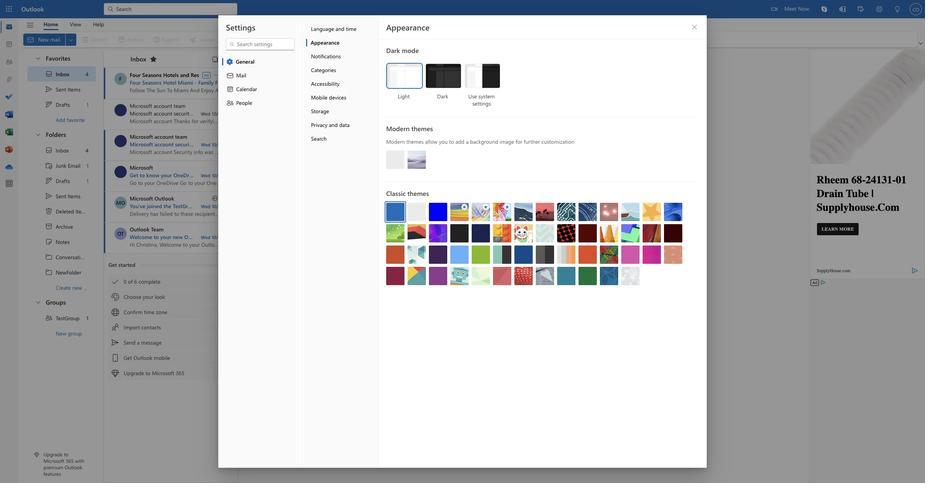 Task type: describe. For each thing, give the bounding box(es) containing it.
new inside tree item
[[72, 284, 82, 292]]

light
[[398, 93, 410, 100]]

seasons for hotel
[[142, 79, 162, 86]]

you're going places. take outlook with you for free.
[[461, 280, 586, 288]]

junk
[[56, 162, 66, 169]]

inbox inside inbox 
[[131, 55, 146, 63]]


[[212, 56, 219, 63]]

theme list box
[[385, 202, 700, 289]]

microsoft account security info verification
[[130, 110, 230, 117]]

get for get outlook mobile
[[124, 355, 132, 362]]

2 hotel from the left
[[236, 79, 249, 86]]

wed for onedrive
[[201, 173, 211, 179]]

1 hotel from the left
[[163, 79, 176, 86]]

complete
[[139, 278, 161, 286]]

privacy
[[311, 121, 328, 129]]

get to know your onedrive – how to back up your pc and mobile
[[130, 172, 289, 179]]

four seasons hotels and resorts
[[130, 71, 209, 79]]

a inside list box
[[137, 339, 140, 347]]

the
[[164, 203, 171, 210]]

folders
[[46, 131, 66, 139]]

hotels
[[163, 71, 179, 79]]

your down team
[[160, 234, 171, 241]]

 inbox for  tree item in tree
[[45, 147, 69, 154]]

welcome to your new outlook.com account
[[130, 234, 237, 241]]

favorites tree item
[[27, 51, 96, 66]]

of
[[128, 278, 133, 286]]

home button
[[38, 18, 64, 30]]

outlook team image
[[115, 228, 127, 240]]


[[223, 56, 231, 63]]

select a conversation checkbox for microsoft account security info verification
[[115, 104, 130, 116]]

word image
[[5, 111, 13, 119]]

mo
[[116, 199, 125, 207]]

confirm
[[124, 309, 143, 316]]

to do image
[[5, 94, 13, 101]]

-
[[195, 79, 197, 86]]

 notes
[[45, 238, 70, 246]]

get started
[[108, 262, 136, 269]]

 for 
[[45, 101, 53, 108]]

tags group
[[307, 32, 542, 47]]


[[45, 238, 53, 246]]

and right pc
[[262, 172, 271, 179]]

testgroup inside the  testgroup
[[56, 315, 80, 322]]

settings
[[473, 100, 491, 107]]

ot
[[117, 230, 124, 238]]

favorites
[[46, 54, 70, 62]]

system
[[479, 93, 495, 100]]

excel image
[[5, 129, 13, 136]]

 sent items inside favorites tree
[[45, 86, 81, 93]]

0 of 6 complete
[[124, 278, 161, 286]]

people image
[[5, 58, 13, 66]]

10/4 for was
[[212, 142, 221, 148]]

move & delete group
[[23, 32, 259, 47]]

 conversation history
[[45, 254, 105, 261]]

10/4 for onedrive
[[212, 173, 221, 179]]

how
[[202, 172, 213, 179]]

group inside tree item
[[68, 330, 82, 337]]

friendly
[[215, 79, 235, 86]]

 inbox for first  tree item from the top of the page
[[45, 70, 69, 78]]

 button for groups
[[31, 296, 44, 310]]

 button
[[221, 54, 233, 65]]

 tree item
[[27, 234, 96, 250]]

Search settings search field
[[235, 40, 287, 48]]

wed for outlook.com
[[201, 234, 211, 241]]

items inside favorites tree
[[68, 86, 81, 93]]

dialog containing settings
[[0, 0, 926, 484]]

1 for  'tree item' in the left bottom of the page
[[86, 315, 89, 322]]


[[112, 355, 119, 362]]

calendar
[[236, 86, 257, 93]]


[[692, 24, 698, 30]]

was
[[206, 141, 216, 148]]

10/4 for group
[[212, 204, 221, 210]]


[[311, 36, 318, 44]]

notes
[[56, 238, 70, 246]]

testgroup inside message list no conversations selected list box
[[173, 203, 198, 210]]

 tree item inside tree
[[27, 143, 96, 158]]

 button
[[210, 54, 221, 65]]

outlook down send a message
[[133, 355, 153, 362]]

drafts for 
[[56, 177, 70, 185]]

select a conversation checkbox for get to know your onedrive – how to back up your pc and mobile
[[115, 166, 130, 178]]

add
[[56, 116, 65, 124]]

outlook link
[[21, 0, 44, 18]]

archive
[[56, 223, 73, 230]]

1 horizontal spatial with
[[544, 280, 555, 288]]

calendar image
[[5, 41, 13, 48]]

powerpoint image
[[5, 146, 13, 154]]

modern for dark mode
[[386, 138, 405, 145]]

favorite
[[67, 116, 85, 124]]

up
[[234, 172, 240, 179]]

wed 10/4 for outlook.com
[[201, 234, 221, 241]]

appearance heading
[[386, 22, 430, 32]]

1 horizontal spatial mobile
[[272, 172, 289, 179]]

mail image
[[5, 23, 13, 31]]

upgrade to microsoft 365 with premium outlook features
[[44, 452, 84, 478]]

your right the up
[[242, 172, 252, 179]]

mobile devices
[[311, 94, 346, 101]]

folder
[[84, 284, 97, 292]]

 for  tree item in tree
[[45, 147, 53, 154]]

10/4 for verification
[[212, 111, 221, 117]]

ad inside message list no conversations selected list box
[[204, 72, 209, 78]]

1 vertical spatial you
[[556, 280, 565, 288]]

 tree item for 
[[27, 97, 96, 112]]

message list no conversations selected list box
[[104, 68, 289, 483]]

add favorite
[[56, 116, 85, 124]]

language and time button
[[306, 22, 378, 36]]

time inside message list no conversations selected list box
[[144, 309, 155, 316]]

new
[[56, 330, 66, 337]]

document containing settings
[[0, 0, 926, 484]]

help button
[[87, 18, 110, 30]]

you're
[[461, 280, 476, 288]]

365 for upgrade to microsoft 365
[[176, 370, 185, 377]]

customization
[[542, 138, 575, 145]]

zone
[[156, 309, 167, 316]]

appearance tab panel
[[379, 15, 707, 469]]


[[150, 55, 157, 63]]

select a conversation checkbox for microsoft account security info was added
[[115, 135, 130, 147]]

going
[[478, 280, 492, 288]]

background
[[470, 138, 498, 145]]

 tree item
[[27, 311, 96, 326]]

 inside favorites tree
[[45, 86, 53, 93]]

as
[[340, 36, 345, 43]]

you inside 'modern themes' element
[[439, 138, 448, 145]]

2 vertical spatial themes
[[408, 189, 429, 198]]

and inside privacy and data button
[[329, 121, 338, 129]]

drafts for 
[[56, 101, 70, 108]]

 mark all as read
[[311, 36, 357, 44]]

 button for folders
[[31, 128, 44, 142]]

items inside  deleted items
[[76, 208, 88, 215]]

allow
[[425, 138, 438, 145]]

 newfolder
[[45, 269, 81, 276]]

4 inside favorites tree
[[86, 70, 89, 78]]

message list section
[[104, 49, 289, 483]]

inbox heading
[[121, 51, 160, 68]]

group inside message list no conversations selected list box
[[199, 203, 214, 210]]

a inside 'modern themes' element
[[466, 138, 469, 145]]

inbox 
[[131, 55, 157, 63]]

to inside 'modern themes' element
[[449, 138, 454, 145]]

dark for dark
[[437, 93, 448, 100]]

 for  newfolder
[[45, 269, 53, 276]]

 testgroup
[[45, 315, 80, 322]]

info for verification
[[193, 110, 202, 117]]

1 for '' "tree item"
[[87, 162, 89, 169]]

tab list inside application
[[38, 18, 110, 30]]

new inside message list no conversations selected list box
[[173, 234, 183, 241]]

 tree item for 
[[27, 173, 96, 189]]

1  tree item from the top
[[27, 66, 96, 82]]


[[26, 21, 34, 29]]

tree containing 
[[27, 143, 105, 296]]

features
[[44, 471, 61, 478]]

modern for appearance
[[386, 124, 410, 133]]

miami
[[178, 79, 193, 86]]

take
[[511, 280, 522, 288]]

select a conversation checkbox for you've joined the testgroup group
[[115, 197, 130, 209]]

you've joined the testgroup group
[[130, 203, 214, 210]]


[[229, 42, 235, 47]]

1 horizontal spatial for
[[567, 280, 574, 288]]

mode
[[402, 46, 419, 55]]

to right how
[[214, 172, 219, 179]]

classic
[[386, 189, 406, 198]]

categories button
[[306, 63, 378, 77]]

f
[[119, 75, 122, 82]]

settings tab list
[[218, 15, 302, 469]]

view button
[[64, 18, 87, 30]]

application containing settings
[[0, 0, 926, 484]]

home
[[44, 20, 58, 28]]

use system settings
[[469, 93, 495, 107]]

upgrade to microsoft 365
[[124, 370, 185, 377]]

groups tree item
[[27, 296, 96, 311]]

storage
[[311, 108, 329, 115]]

to for upgrade to microsoft 365
[[146, 370, 151, 377]]

 tree item
[[27, 158, 96, 173]]

create new folder tree item
[[27, 280, 97, 296]]


[[45, 223, 53, 231]]

conversation
[[56, 254, 87, 261]]

family
[[198, 79, 214, 86]]

outlook team
[[130, 226, 164, 233]]

upgrade for upgrade to microsoft 365 with premium outlook features
[[44, 452, 63, 458]]

joined
[[147, 203, 162, 210]]



Task type: vqa. For each thing, say whether or not it's contained in the screenshot.

no



Task type: locate. For each thing, give the bounding box(es) containing it.
with right premium
[[75, 458, 84, 465]]

mt
[[117, 107, 125, 114], [117, 137, 125, 145]]

2 vertical spatial  button
[[31, 296, 44, 310]]

dialog
[[0, 0, 926, 484]]

premium features image
[[34, 453, 39, 458]]

to down get outlook mobile
[[146, 370, 151, 377]]

 sent items
[[45, 86, 81, 93], [45, 192, 81, 200]]

2 wed from the top
[[201, 142, 211, 148]]

365 for upgrade to microsoft 365 with premium outlook features
[[66, 458, 74, 465]]

1 vertical spatial drafts
[[56, 177, 70, 185]]

with left free.
[[544, 280, 555, 288]]

0 horizontal spatial dark
[[386, 46, 400, 55]]

0 vertical spatial inbox
[[131, 55, 146, 63]]

0
[[124, 278, 127, 286]]

newfolder
[[56, 269, 81, 276]]

2 wed 10/4 from the top
[[201, 142, 221, 148]]

1 horizontal spatial ad
[[813, 280, 818, 286]]

1 vertical spatial select a conversation checkbox
[[115, 166, 130, 178]]

to for welcome to your new outlook.com account
[[154, 234, 159, 241]]

1 sent from the top
[[56, 86, 66, 93]]

0 vertical spatial 365
[[176, 370, 185, 377]]

 for  testgroup
[[45, 315, 53, 322]]


[[112, 294, 119, 301]]

dark
[[386, 46, 400, 55], [437, 93, 448, 100]]

1 horizontal spatial new
[[173, 234, 183, 241]]


[[45, 208, 53, 215]]

new left the folder
[[72, 284, 82, 292]]

upgrade
[[124, 370, 144, 377], [44, 452, 63, 458]]

0 vertical spatial group
[[199, 203, 214, 210]]

choose your look
[[124, 294, 165, 301]]

0 vertical spatial a
[[466, 138, 469, 145]]

security left the was
[[175, 141, 194, 148]]

0 vertical spatial security
[[174, 110, 192, 117]]

10/4 for outlook.com
[[212, 234, 221, 241]]

1 select a conversation checkbox from the top
[[115, 135, 130, 147]]

1 right the  testgroup
[[86, 315, 89, 322]]

 button
[[23, 19, 38, 32]]

sent inside tree
[[56, 193, 66, 200]]

drafts down  junk email
[[56, 177, 70, 185]]

onedrive image
[[5, 164, 13, 171]]

search
[[311, 135, 327, 142]]

2 drafts from the top
[[56, 177, 70, 185]]

application
[[0, 0, 926, 484]]

365 inside message list no conversations selected list box
[[176, 370, 185, 377]]

microsoft account team image up m
[[115, 135, 127, 147]]

security for verification
[[174, 110, 192, 117]]

Select a conversation checkbox
[[115, 104, 130, 116], [115, 166, 130, 178]]

info left the was
[[195, 141, 205, 148]]

0 vertical spatial select a conversation checkbox
[[115, 135, 130, 147]]

upgrade right 
[[124, 370, 144, 377]]

1  button from the top
[[31, 51, 44, 65]]

select a conversation checkbox up mo
[[115, 166, 130, 178]]

mobile right pc
[[272, 172, 289, 179]]

dark for dark mode
[[386, 46, 400, 55]]

themes down the modern themes
[[407, 138, 424, 145]]

inbox for first  tree item from the top of the page
[[56, 70, 69, 78]]

select a conversation checkbox containing mt
[[115, 104, 130, 116]]

upgrade inside the upgrade to microsoft 365 with premium outlook features
[[44, 452, 63, 458]]

0 vertical spatial four
[[130, 71, 141, 79]]

appearance inside "tab panel"
[[386, 22, 430, 32]]

1 inside '' "tree item"
[[87, 162, 89, 169]]

0 vertical spatial team
[[174, 102, 186, 110]]

notifications button
[[306, 50, 378, 63]]

 inbox up junk
[[45, 147, 69, 154]]

0 vertical spatial  drafts
[[45, 101, 70, 108]]

four for four seasons hotels and resorts
[[130, 71, 141, 79]]

0 vertical spatial 4
[[86, 70, 89, 78]]

premium
[[44, 465, 63, 471]]

4 1 from the top
[[86, 315, 89, 322]]


[[226, 58, 234, 66]]

devices
[[329, 94, 346, 101]]

1 vertical spatial microsoft account team
[[130, 133, 187, 141]]

1 horizontal spatial time
[[346, 25, 357, 32]]

3 wed 10/4 from the top
[[201, 173, 221, 179]]

0 horizontal spatial ad
[[204, 72, 209, 78]]

mobile
[[311, 94, 328, 101]]

time left zone
[[144, 309, 155, 316]]

themes
[[412, 124, 433, 133], [407, 138, 424, 145], [408, 189, 429, 198]]

new group tree item
[[27, 326, 96, 341]]

to for get to know your onedrive – how to back up your pc and mobile
[[140, 172, 145, 179]]

 for folders
[[35, 132, 41, 138]]

hotel down four seasons hotels and resorts
[[163, 79, 176, 86]]

 button inside favorites tree item
[[31, 51, 44, 65]]

 button left folders
[[31, 128, 44, 142]]

you right allow
[[439, 138, 448, 145]]

 tree item
[[27, 204, 96, 219]]

microsoft account team for microsoft account security info verification
[[130, 102, 186, 110]]

 drafts inside tree
[[45, 177, 70, 185]]

microsoft image
[[115, 166, 127, 178]]

1 vertical spatial 4
[[86, 147, 89, 154]]

1 horizontal spatial 
[[226, 99, 234, 107]]

four right four seasons hotels and resorts icon at the top left
[[130, 79, 141, 86]]

new left outlook.com
[[173, 234, 183, 241]]

1 modern from the top
[[386, 124, 410, 133]]

added
[[217, 141, 232, 148]]

 drafts for 
[[45, 101, 70, 108]]

seasons for hotels
[[142, 71, 162, 79]]

themes for dark mode
[[407, 138, 424, 145]]

appearance up the mode
[[386, 22, 430, 32]]

1 four from the top
[[130, 71, 141, 79]]

and
[[336, 25, 345, 32], [180, 71, 189, 79], [329, 121, 338, 129], [262, 172, 271, 179]]

1  tree item from the top
[[27, 250, 105, 265]]

1 vertical spatial items
[[68, 193, 81, 200]]

 inside 'tree item'
[[45, 315, 53, 322]]

1  inbox from the top
[[45, 70, 69, 78]]

 up 
[[45, 147, 53, 154]]

ad up the "family"
[[204, 72, 209, 78]]

mt up m
[[117, 137, 125, 145]]

 tree item down 'favorites'
[[27, 66, 96, 82]]

 button left 'favorites'
[[31, 51, 44, 65]]

1 horizontal spatial you
[[556, 280, 565, 288]]

seasons down four seasons hotels and resorts
[[142, 79, 162, 86]]

left-rail-appbar navigation
[[2, 18, 17, 176]]

1 vertical spatial 
[[45, 315, 53, 322]]

0 vertical spatial 
[[226, 99, 234, 107]]

1  from the top
[[45, 254, 53, 261]]


[[212, 195, 220, 203]]

wed 10/4 for was
[[201, 142, 221, 148]]

wed for was
[[201, 142, 211, 148]]

0 vertical spatial get
[[130, 172, 138, 179]]

 for first  tree item from the top of the page
[[45, 70, 53, 78]]

outlook banner
[[0, 0, 926, 18]]

0 vertical spatial 
[[45, 254, 53, 261]]

your
[[161, 172, 172, 179], [242, 172, 252, 179], [160, 234, 171, 241], [143, 294, 153, 301]]

1 horizontal spatial a
[[466, 138, 469, 145]]

1 vertical spatial 
[[35, 132, 41, 138]]

1 right email
[[87, 162, 89, 169]]

four for four seasons hotel miami - family friendly hotel
[[130, 79, 141, 86]]

1 vertical spatial microsoft account team image
[[115, 135, 127, 147]]

security up microsoft account security info was added
[[174, 110, 192, 117]]

1 microsoft account team from the top
[[130, 102, 186, 110]]

1 for  tree item for 
[[87, 177, 89, 185]]

drafts up add favorite tree item
[[56, 101, 70, 108]]

0 vertical spatial info
[[193, 110, 202, 117]]

0 horizontal spatial you
[[439, 138, 448, 145]]

microsoft account team up microsoft account security info verification
[[130, 102, 186, 110]]

0 vertical spatial microsoft account team
[[130, 102, 186, 110]]

history
[[88, 254, 105, 261]]

2  inbox from the top
[[45, 147, 69, 154]]

to
[[449, 138, 454, 145], [140, 172, 145, 179], [214, 172, 219, 179], [154, 234, 159, 241], [146, 370, 151, 377], [64, 452, 68, 458]]

pc
[[254, 172, 260, 179]]

2 vertical spatial 
[[35, 300, 41, 306]]

group right new
[[68, 330, 82, 337]]

2  tree item from the top
[[27, 265, 96, 280]]

outlook up  button
[[21, 5, 44, 13]]

upgrade up premium
[[44, 452, 63, 458]]

microsoft account team for microsoft account security info was added
[[130, 133, 187, 141]]

 inside favorites tree
[[45, 70, 53, 78]]

1 vertical spatial select a conversation checkbox
[[115, 197, 130, 209]]

2 microsoft account team image from the top
[[115, 135, 127, 147]]

1 vertical spatial security
[[175, 141, 194, 148]]

items right deleted
[[76, 208, 88, 215]]

2 mt from the top
[[117, 137, 125, 145]]

1 vertical spatial 
[[45, 177, 53, 185]]

four right f
[[130, 71, 141, 79]]

drafts inside favorites tree
[[56, 101, 70, 108]]

0 horizontal spatial upgrade
[[44, 452, 63, 458]]

0 vertical spatial 
[[35, 55, 41, 61]]

Select a conversation checkbox
[[115, 135, 130, 147], [115, 197, 130, 209]]

0 vertical spatial time
[[346, 25, 357, 32]]

themes up allow
[[412, 124, 433, 133]]

2 sent from the top
[[56, 193, 66, 200]]

1 1 from the top
[[87, 101, 89, 108]]

and inside the language and time button
[[336, 25, 345, 32]]

to left know
[[140, 172, 145, 179]]

 junk email
[[45, 162, 80, 170]]

four seasons hotels and resorts image
[[114, 73, 127, 85]]

0 horizontal spatial testgroup
[[56, 315, 80, 322]]

0 horizontal spatial mobile
[[154, 355, 170, 362]]

testgroup up new group
[[56, 315, 80, 322]]

outlook inside banner
[[21, 5, 44, 13]]

dark left the mode
[[386, 46, 400, 55]]

mt down four seasons hotels and resorts icon at the top left
[[117, 107, 125, 114]]

1 vertical spatial ad
[[813, 280, 818, 286]]

1 microsoft account team image from the top
[[115, 104, 127, 116]]

365 inside the upgrade to microsoft 365 with premium outlook features
[[66, 458, 74, 465]]

microsoft account team image
[[115, 104, 127, 116], [115, 135, 127, 147]]

 down 
[[45, 177, 53, 185]]

2  tree item from the top
[[27, 189, 96, 204]]

 calendar
[[226, 86, 257, 93]]

 tree item up newfolder
[[27, 250, 105, 265]]

 up  on the top of the page
[[45, 192, 53, 200]]

1 vertical spatial a
[[137, 339, 140, 347]]

0 horizontal spatial 
[[45, 315, 53, 322]]

team up microsoft account security info verification
[[174, 102, 186, 110]]

1 horizontal spatial appearance
[[386, 22, 430, 32]]

2  from the top
[[35, 132, 41, 138]]

mobile
[[272, 172, 289, 179], [154, 355, 170, 362]]

inbox inside favorites tree
[[56, 70, 69, 78]]

1 horizontal spatial upgrade
[[124, 370, 144, 377]]

files image
[[5, 76, 13, 84]]

3  from the top
[[35, 300, 41, 306]]

0 vertical spatial new
[[173, 234, 183, 241]]

upgrade inside message list no conversations selected list box
[[124, 370, 144, 377]]

folders tree item
[[27, 128, 96, 143]]

0 horizontal spatial with
[[75, 458, 84, 465]]

 tree item up add
[[27, 97, 96, 112]]

microsoft account team up microsoft account security info was added
[[130, 133, 187, 141]]

add favorite tree item
[[27, 112, 96, 128]]

image
[[500, 138, 515, 145]]

 drafts inside favorites tree
[[45, 101, 70, 108]]

3 wed from the top
[[201, 173, 211, 179]]

modern
[[386, 124, 410, 133], [386, 138, 405, 145]]

 tree item up junk
[[27, 143, 96, 158]]

 inside favorites tree
[[45, 101, 53, 108]]

1 down '' "tree item"
[[87, 177, 89, 185]]

for right image
[[516, 138, 523, 145]]

1 wed 10/4 from the top
[[201, 111, 221, 117]]

 for 
[[226, 99, 234, 107]]

meet
[[785, 5, 797, 12]]

modern themes list box
[[386, 151, 700, 172]]

microsoft account team image for microsoft account security info verification
[[115, 104, 127, 116]]

 drafts
[[45, 101, 70, 108], [45, 177, 70, 185]]


[[112, 339, 119, 347]]

2  from the top
[[45, 147, 53, 154]]

2  from the top
[[45, 269, 53, 276]]

microsoft inside the upgrade to microsoft 365 with premium outlook features
[[44, 458, 64, 465]]

set your advertising preferences image
[[821, 280, 827, 286]]

wed 10/4 for verification
[[201, 111, 221, 117]]

0 vertical spatial  tree item
[[27, 82, 96, 97]]

0 vertical spatial microsoft account team image
[[115, 104, 127, 116]]

wed for group
[[201, 204, 211, 210]]

1 vertical spatial group
[[68, 330, 82, 337]]

1 vertical spatial get
[[108, 262, 117, 269]]

and up the miami
[[180, 71, 189, 79]]


[[45, 254, 53, 261], [45, 269, 53, 276]]

get left started
[[108, 262, 117, 269]]

1 inside  'tree item'
[[86, 315, 89, 322]]

0 vertical spatial  tree item
[[27, 66, 96, 82]]

0 horizontal spatial group
[[68, 330, 82, 337]]

3  button from the top
[[31, 296, 44, 310]]

2 microsoft account team from the top
[[130, 133, 187, 141]]

1  drafts from the top
[[45, 101, 70, 108]]

to for upgrade to microsoft 365 with premium outlook features
[[64, 452, 68, 458]]

sent inside favorites tree
[[56, 86, 66, 93]]

items up favorite
[[68, 86, 81, 93]]

select a conversation checkbox up ot
[[115, 197, 130, 209]]

 inside 'folders' tree item
[[35, 132, 41, 138]]

select a conversation checkbox containing mt
[[115, 135, 130, 147]]

mail
[[236, 72, 246, 79]]

language
[[311, 25, 334, 32]]

 inbox down 'favorites'
[[45, 70, 69, 78]]

4 wed 10/4 from the top
[[201, 204, 221, 210]]

1 mt from the top
[[117, 107, 125, 114]]

and left data
[[329, 121, 338, 129]]

1 vertical spatial time
[[144, 309, 155, 316]]

 tree item
[[27, 97, 96, 112], [27, 173, 96, 189]]

 tree item
[[27, 250, 105, 265], [27, 265, 96, 280]]

team for verification
[[174, 102, 186, 110]]

0 vertical spatial items
[[68, 86, 81, 93]]

notifications
[[311, 53, 341, 60]]

0 vertical spatial appearance
[[386, 22, 430, 32]]

 for groups
[[35, 300, 41, 306]]

 for  conversation history
[[45, 254, 53, 261]]

1 vertical spatial team
[[175, 133, 187, 141]]

info for was
[[195, 141, 205, 148]]

outlook right take
[[523, 280, 543, 288]]

 button inside groups tree item
[[31, 296, 44, 310]]

5 wed 10/4 from the top
[[201, 234, 221, 241]]

 button for favorites
[[31, 51, 44, 65]]

1 wed from the top
[[201, 111, 210, 117]]

1 vertical spatial modern
[[386, 138, 405, 145]]

you
[[439, 138, 448, 145], [556, 280, 565, 288]]

 button left groups
[[31, 296, 44, 310]]

seasons
[[142, 71, 162, 79], [142, 79, 162, 86]]

 sent items inside tree
[[45, 192, 81, 200]]

1  sent items from the top
[[45, 86, 81, 93]]


[[112, 278, 119, 286]]

0 horizontal spatial time
[[144, 309, 155, 316]]

now
[[799, 5, 810, 12]]

2 seasons from the top
[[142, 79, 162, 86]]

 down 'favorites'
[[45, 70, 53, 78]]

email
[[68, 162, 80, 169]]

appearance inside button
[[311, 39, 340, 46]]

ad left 'set your advertising preferences' image
[[813, 280, 818, 286]]

1 vertical spatial 
[[45, 192, 53, 200]]

 left folders
[[35, 132, 41, 138]]

1  tree item from the top
[[27, 82, 96, 97]]

inbox for  tree item in tree
[[56, 147, 69, 154]]

0 horizontal spatial appearance
[[311, 39, 340, 46]]

outlook inside the upgrade to microsoft 365 with premium outlook features
[[65, 465, 82, 471]]


[[226, 72, 234, 79]]

1 select a conversation checkbox from the top
[[115, 104, 130, 116]]

document
[[0, 0, 926, 484]]

wed 10/4 for onedrive
[[201, 173, 221, 179]]

 inside settings tab list
[[226, 99, 234, 107]]

0 vertical spatial with
[[544, 280, 555, 288]]

outlook up the
[[155, 195, 174, 202]]

2  drafts from the top
[[45, 177, 70, 185]]

1 vertical spatial dark
[[437, 93, 448, 100]]

3 1 from the top
[[87, 177, 89, 185]]

get for get started
[[108, 262, 117, 269]]

Select a conversation checkbox
[[115, 228, 130, 240]]

mt for microsoft account security info verification
[[117, 107, 125, 114]]

4 wed from the top
[[201, 204, 211, 210]]

free.
[[575, 280, 586, 288]]

settings
[[226, 22, 256, 32]]

mt for microsoft account security info was added
[[117, 137, 125, 145]]

team for was
[[175, 133, 187, 141]]

 inbox inside tree
[[45, 147, 69, 154]]

 drafts down junk
[[45, 177, 70, 185]]

2  from the top
[[45, 177, 53, 185]]

1 vertical spatial themes
[[407, 138, 424, 145]]

groups
[[46, 299, 66, 307]]

get for get to know your onedrive – how to back up your pc and mobile
[[130, 172, 138, 179]]

1  from the top
[[45, 101, 53, 108]]

365
[[176, 370, 185, 377], [66, 458, 74, 465]]

2 modern from the top
[[386, 138, 405, 145]]

items up  deleted items
[[68, 193, 81, 200]]

upgrade for upgrade to microsoft 365
[[124, 370, 144, 377]]

get outlook mobile
[[124, 355, 170, 362]]

1 vertical spatial new
[[72, 284, 82, 292]]

security for was
[[175, 141, 194, 148]]

1 vertical spatial info
[[195, 141, 205, 148]]

1 vertical spatial upgrade
[[44, 452, 63, 458]]

sent
[[56, 86, 66, 93], [56, 193, 66, 200]]

2 vertical spatial get
[[124, 355, 132, 362]]

new
[[173, 234, 183, 241], [72, 284, 82, 292]]

dark left 'use'
[[437, 93, 448, 100]]

 drafts up add
[[45, 101, 70, 108]]

time inside button
[[346, 25, 357, 32]]

microsoft account security info was added
[[130, 141, 232, 148]]

a right send
[[137, 339, 140, 347]]

 tree item up deleted
[[27, 189, 96, 204]]

2  tree item from the top
[[27, 143, 96, 158]]

0 vertical spatial you
[[439, 138, 448, 145]]

0 horizontal spatial 365
[[66, 458, 74, 465]]

your left look
[[143, 294, 153, 301]]

1 vertical spatial 
[[45, 147, 53, 154]]

1 drafts from the top
[[56, 101, 70, 108]]

 button inside 'folders' tree item
[[31, 128, 44, 142]]

1 vertical spatial appearance
[[311, 39, 340, 46]]

favorites tree
[[27, 48, 96, 128]]

testgroup right the
[[173, 203, 198, 210]]

inbox inside tree
[[56, 147, 69, 154]]

0 vertical spatial  button
[[31, 51, 44, 65]]

4 down favorites tree item
[[86, 70, 89, 78]]

0 vertical spatial 
[[45, 101, 53, 108]]

2  tree item from the top
[[27, 173, 96, 189]]

 inbox inside favorites tree
[[45, 70, 69, 78]]

0 vertical spatial  inbox
[[45, 70, 69, 78]]

account
[[154, 102, 172, 110], [154, 110, 172, 117], [155, 133, 174, 141], [155, 141, 174, 148], [217, 234, 237, 241]]

wed 10/4 for group
[[201, 204, 221, 210]]

1 vertical spatial sent
[[56, 193, 66, 200]]


[[112, 324, 119, 332]]

resorts
[[191, 71, 209, 79]]

0 horizontal spatial hotel
[[163, 79, 176, 86]]

select a conversation checkbox down four seasons hotels and resorts icon at the top left
[[115, 104, 130, 116]]

search button
[[306, 132, 378, 146]]

1 vertical spatial four
[[130, 79, 141, 86]]

started
[[118, 262, 136, 269]]

2  from the top
[[45, 192, 53, 200]]

1 vertical spatial  tree item
[[27, 189, 96, 204]]

1 horizontal spatial 365
[[176, 370, 185, 377]]

new group
[[56, 330, 82, 337]]

settings heading
[[226, 22, 256, 32]]

1  from the top
[[35, 55, 41, 61]]

0 vertical spatial drafts
[[56, 101, 70, 108]]

your right know
[[161, 172, 172, 179]]

 inside favorites tree item
[[35, 55, 41, 61]]

for left free.
[[567, 280, 574, 288]]

storage button
[[306, 105, 378, 118]]

sent up the  tree item
[[56, 193, 66, 200]]

 tree item
[[27, 219, 96, 234]]

2 1 from the top
[[87, 162, 89, 169]]

a
[[466, 138, 469, 145], [137, 339, 140, 347]]

for inside 'modern themes' element
[[516, 138, 523, 145]]

0 vertical spatial upgrade
[[124, 370, 144, 377]]

2 four from the top
[[130, 79, 141, 86]]

get right the 
[[124, 355, 132, 362]]

 tree item up create
[[27, 265, 96, 280]]

with inside the upgrade to microsoft 365 with premium outlook features
[[75, 458, 84, 465]]

 tree item down junk
[[27, 173, 96, 189]]

microsoft outlook image
[[115, 197, 127, 209]]

1 vertical spatial testgroup
[[56, 315, 80, 322]]

 inside tree
[[45, 147, 53, 154]]

2 vertical spatial items
[[76, 208, 88, 215]]

confirm time zone
[[124, 309, 167, 316]]

group down how
[[199, 203, 214, 210]]

2  button from the top
[[31, 128, 44, 142]]

1 for 's  tree item
[[87, 101, 89, 108]]

 left 'favorites'
[[35, 55, 41, 61]]

and up 'as'
[[336, 25, 345, 32]]

themes for appearance
[[412, 124, 433, 133]]

hotel right  at the left
[[236, 79, 249, 86]]

 sent items up add favorite tree item
[[45, 86, 81, 93]]


[[112, 309, 119, 317]]

inbox up  junk email
[[56, 147, 69, 154]]

2 4 from the top
[[86, 147, 89, 154]]

send a message
[[124, 339, 162, 347]]

10/4
[[212, 111, 221, 117], [212, 142, 221, 148], [212, 173, 221, 179], [212, 204, 221, 210], [212, 234, 221, 241]]

1 horizontal spatial group
[[199, 203, 214, 210]]

2 select a conversation checkbox from the top
[[115, 166, 130, 178]]

 inside tree
[[45, 177, 53, 185]]

seasons down  button
[[142, 71, 162, 79]]

select a conversation checkbox containing m
[[115, 166, 130, 178]]

message
[[141, 339, 162, 347]]

to right premium features icon
[[64, 452, 68, 458]]

more apps image
[[5, 180, 13, 188]]

1 vertical spatial  tree item
[[27, 143, 96, 158]]

microsoft account team image for microsoft account security info was added
[[115, 135, 127, 147]]

wed for verification
[[201, 111, 210, 117]]

 button
[[147, 53, 160, 65]]

0 vertical spatial for
[[516, 138, 523, 145]]

drafts inside tree
[[56, 177, 70, 185]]

tab list containing home
[[38, 18, 110, 30]]

1 inside favorites tree
[[87, 101, 89, 108]]

appearance up notifications
[[311, 39, 340, 46]]

2  sent items from the top
[[45, 192, 81, 200]]

1 vertical spatial  drafts
[[45, 177, 70, 185]]


[[772, 6, 778, 12]]

1  tree item from the top
[[27, 97, 96, 112]]

6
[[134, 278, 137, 286]]

to inside the upgrade to microsoft 365 with premium outlook features
[[64, 452, 68, 458]]

to left add
[[449, 138, 454, 145]]

outlook up the welcome on the top
[[130, 226, 150, 233]]

0 vertical spatial  sent items
[[45, 86, 81, 93]]


[[226, 99, 234, 107], [45, 315, 53, 322]]

select a conversation checkbox containing mo
[[115, 197, 130, 209]]

1  from the top
[[45, 86, 53, 93]]


[[45, 101, 53, 108], [45, 177, 53, 185]]

1 vertical spatial inbox
[[56, 70, 69, 78]]

1 vertical spatial for
[[567, 280, 574, 288]]

inbox down favorites tree item
[[56, 70, 69, 78]]

general
[[236, 58, 255, 65]]

team up microsoft account security info was added
[[175, 133, 187, 141]]

1 4 from the top
[[86, 70, 89, 78]]

tab list
[[38, 18, 110, 30]]

 tree item
[[27, 66, 96, 82], [27, 143, 96, 158]]

0 vertical spatial mt
[[117, 107, 125, 114]]

0 vertical spatial 
[[45, 86, 53, 93]]

 for 
[[45, 177, 53, 185]]

modern themes element
[[386, 138, 700, 172]]

2 select a conversation checkbox from the top
[[115, 197, 130, 209]]

outlook.com
[[184, 234, 216, 241]]

create
[[56, 284, 71, 292]]

 tree item
[[27, 82, 96, 97], [27, 189, 96, 204]]

onedrive
[[173, 172, 196, 179]]

1 seasons from the top
[[142, 71, 162, 79]]


[[45, 86, 53, 93], [45, 192, 53, 200]]

5 wed from the top
[[201, 234, 211, 241]]

 drafts for 
[[45, 177, 70, 185]]

inbox left 
[[131, 55, 146, 63]]

tree
[[27, 143, 105, 296]]

mark
[[320, 36, 332, 43]]

accessibility button
[[306, 77, 378, 91]]

1 vertical spatial with
[[75, 458, 84, 465]]

get right microsoft image
[[130, 172, 138, 179]]

select a conversation checkbox up m
[[115, 135, 130, 147]]

 down groups
[[45, 315, 53, 322]]

 tree item up add favorite tree item
[[27, 82, 96, 97]]

appearance button
[[306, 36, 378, 50]]

verification
[[204, 110, 230, 117]]

back
[[221, 172, 232, 179]]

sent up add
[[56, 86, 66, 93]]

1 vertical spatial seasons
[[142, 79, 162, 86]]

 inside groups tree item
[[35, 300, 41, 306]]

1  from the top
[[45, 70, 53, 78]]

 for favorites
[[35, 55, 41, 61]]



